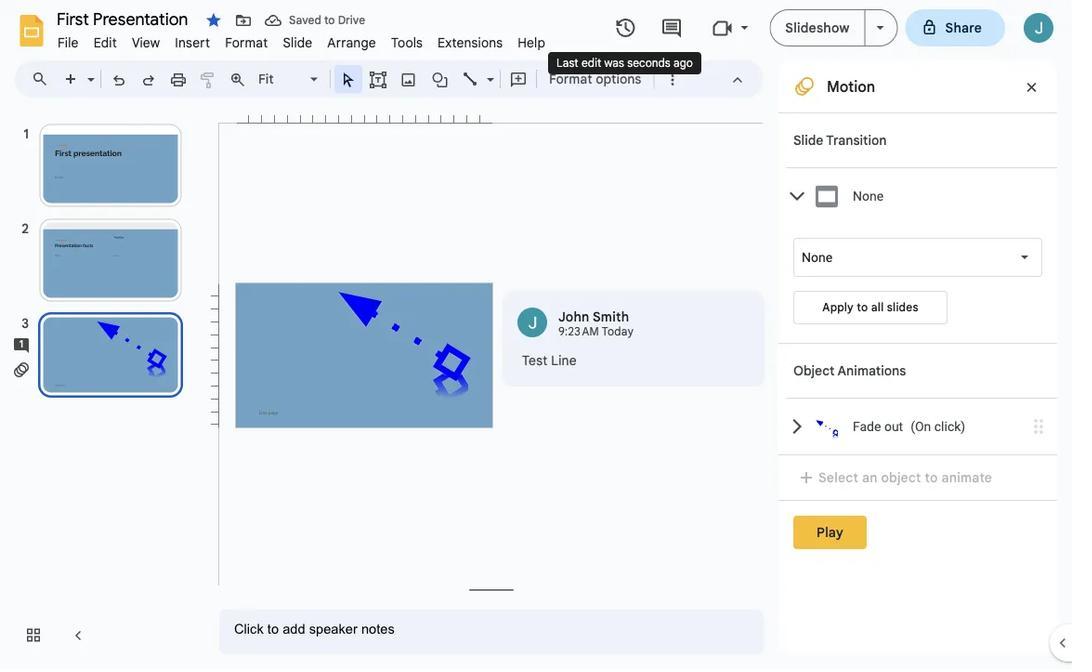 Task type: vqa. For each thing, say whether or not it's contained in the screenshot.
To for Drive
yes



Task type: describe. For each thing, give the bounding box(es) containing it.
none tab panel
[[787, 224, 1058, 343]]

(on
[[911, 419, 932, 434]]

motion
[[827, 77, 876, 96]]

view menu item
[[124, 32, 168, 53]]

slide for slide transition
[[794, 132, 824, 148]]

saved
[[289, 13, 322, 27]]

format options button
[[541, 65, 650, 93]]

arrange
[[328, 34, 376, 51]]

test line
[[523, 352, 577, 369]]

format menu item
[[218, 32, 276, 53]]

saved to drive
[[289, 13, 366, 27]]

Rename text field
[[50, 7, 199, 30]]

insert menu item
[[168, 32, 218, 53]]

file menu item
[[50, 32, 86, 53]]

play
[[817, 524, 844, 541]]

file
[[58, 34, 79, 51]]

tools
[[391, 34, 423, 51]]

Zoom text field
[[256, 66, 308, 92]]

click)
[[935, 419, 966, 434]]

none option
[[802, 248, 833, 267]]

line
[[552, 352, 577, 369]]

insert
[[175, 34, 210, 51]]

smith
[[593, 309, 630, 325]]

none inside "tab panel"
[[802, 250, 833, 265]]

none inside tab
[[854, 188, 884, 204]]

9:23 am
[[559, 325, 600, 339]]

select
[[819, 470, 859, 486]]

slide menu item
[[276, 32, 320, 53]]

to for all
[[858, 301, 869, 315]]

view
[[132, 34, 160, 51]]

object animations
[[794, 363, 907, 379]]

select an object to animate
[[819, 470, 993, 486]]

out
[[885, 419, 904, 434]]

motion application
[[0, 0, 1073, 669]]

insert image image
[[398, 66, 420, 92]]

slide for slide
[[283, 34, 313, 51]]

an
[[863, 470, 878, 486]]

Zoom field
[[253, 66, 326, 93]]

none tab
[[787, 167, 1058, 224]]

tab inside 'object animations' tab list
[[787, 398, 1058, 455]]



Task type: locate. For each thing, give the bounding box(es) containing it.
shape image
[[430, 66, 451, 92]]

slide left transition
[[794, 132, 824, 148]]

edit
[[94, 34, 117, 51]]

john smith image
[[518, 308, 548, 338]]

extensions menu item
[[431, 32, 511, 53]]

select an object to animate button
[[794, 467, 1005, 489]]

1 vertical spatial format
[[549, 71, 593, 87]]

none down transition
[[854, 188, 884, 204]]

menu bar inside menu bar banner
[[50, 24, 553, 55]]

apply to all slides button
[[794, 291, 948, 324]]

Menus field
[[23, 66, 64, 92]]

to left all
[[858, 301, 869, 315]]

1 vertical spatial none
[[802, 250, 833, 265]]

apply
[[823, 301, 854, 315]]

drive
[[338, 13, 366, 27]]

play button
[[794, 516, 867, 549]]

0 horizontal spatial slide
[[283, 34, 313, 51]]

1 horizontal spatial format
[[549, 71, 593, 87]]

format for format options
[[549, 71, 593, 87]]

to inside 'button'
[[324, 13, 335, 27]]

1 horizontal spatial to
[[858, 301, 869, 315]]

0 horizontal spatial format
[[225, 34, 268, 51]]

0 horizontal spatial to
[[324, 13, 335, 27]]

1 horizontal spatial slide
[[794, 132, 824, 148]]

fade out (on click)
[[854, 419, 966, 434]]

extensions
[[438, 34, 503, 51]]

format for format
[[225, 34, 268, 51]]

all
[[872, 301, 885, 315]]

share button
[[906, 9, 1006, 46]]

format inside menu item
[[225, 34, 268, 51]]

format down star option
[[225, 34, 268, 51]]

tab
[[787, 398, 1058, 455]]

apply to all slides
[[823, 301, 919, 315]]

motion section
[[779, 60, 1058, 655]]

animate
[[942, 470, 993, 486]]

slide inside motion section
[[794, 132, 824, 148]]

new slide with layout image
[[83, 67, 95, 73]]

navigation inside motion application
[[0, 105, 205, 669]]

navigation
[[0, 105, 205, 669]]

to
[[324, 13, 335, 27], [858, 301, 869, 315], [926, 470, 939, 486]]

transition
[[827, 132, 887, 148]]

help
[[518, 34, 546, 51]]

list
[[503, 291, 765, 387]]

arrange menu item
[[320, 32, 384, 53]]

slides
[[888, 301, 919, 315]]

format inside button
[[549, 71, 593, 87]]

animations
[[838, 363, 907, 379]]

share
[[946, 20, 983, 36]]

help menu item
[[511, 32, 553, 53]]

1 horizontal spatial none
[[854, 188, 884, 204]]

john
[[559, 309, 590, 325]]

none up apply
[[802, 250, 833, 265]]

Star checkbox
[[201, 7, 227, 33]]

2 vertical spatial to
[[926, 470, 939, 486]]

none
[[854, 188, 884, 204], [802, 250, 833, 265]]

menu bar containing file
[[50, 24, 553, 55]]

test
[[523, 352, 548, 369]]

list inside motion application
[[503, 291, 765, 387]]

tab containing fade out
[[787, 398, 1058, 455]]

format left options
[[549, 71, 593, 87]]

fade
[[854, 419, 882, 434]]

0 horizontal spatial none
[[802, 250, 833, 265]]

slide down saved
[[283, 34, 313, 51]]

slide inside menu item
[[283, 34, 313, 51]]

0 vertical spatial to
[[324, 13, 335, 27]]

edit menu item
[[86, 32, 124, 53]]

format options
[[549, 71, 642, 87]]

1 vertical spatial slide
[[794, 132, 824, 148]]

to left the drive
[[324, 13, 335, 27]]

0 vertical spatial slide
[[283, 34, 313, 51]]

slide transition
[[794, 132, 887, 148]]

2 horizontal spatial to
[[926, 470, 939, 486]]

object
[[794, 363, 835, 379]]

menu bar banner
[[0, 0, 1073, 669]]

menu bar
[[50, 24, 553, 55]]

object animations tab list
[[779, 343, 1058, 455]]

slideshow
[[786, 20, 850, 36]]

start slideshow (⌘+enter) image
[[877, 26, 885, 30]]

tools menu item
[[384, 32, 431, 53]]

1 vertical spatial to
[[858, 301, 869, 315]]

saved to drive button
[[260, 7, 370, 33]]

john smith 9:23 am today
[[559, 309, 634, 339]]

0 vertical spatial none
[[854, 188, 884, 204]]

format
[[225, 34, 268, 51], [549, 71, 593, 87]]

to right object
[[926, 470, 939, 486]]

to inside "none" "tab panel"
[[858, 301, 869, 315]]

to for drive
[[324, 13, 335, 27]]

options
[[596, 71, 642, 87]]

0 vertical spatial format
[[225, 34, 268, 51]]

slideshow button
[[770, 9, 866, 46]]

list containing john smith
[[503, 291, 765, 387]]

main toolbar
[[55, 65, 688, 93]]

today
[[602, 325, 634, 339]]

object
[[882, 470, 922, 486]]

slide
[[283, 34, 313, 51], [794, 132, 824, 148]]



